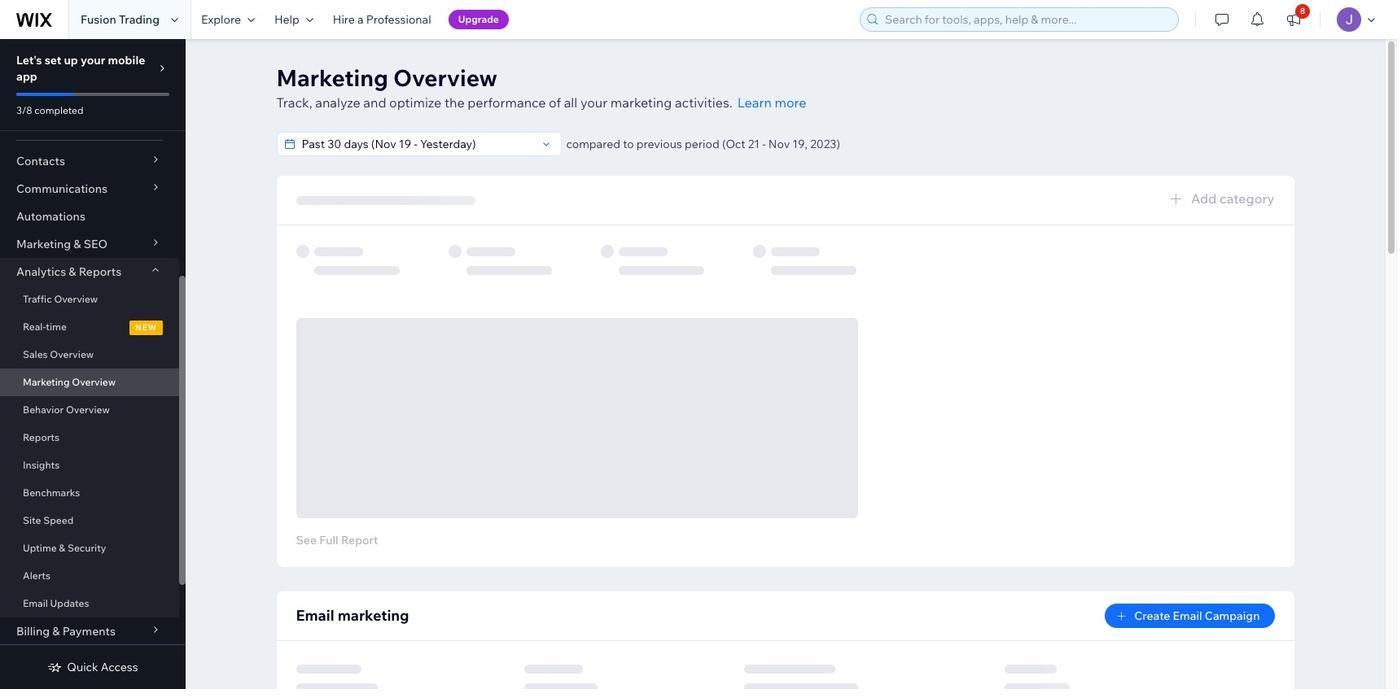 Task type: describe. For each thing, give the bounding box(es) containing it.
8
[[1301, 6, 1306, 16]]

marketing for marketing overview track, analyze and optimize the performance of all your marketing activities. learn more
[[277, 64, 388, 92]]

analytics & reports button
[[0, 258, 179, 286]]

fusion
[[81, 12, 116, 27]]

seo
[[84, 237, 108, 252]]

trading
[[119, 12, 160, 27]]

speed
[[43, 515, 74, 527]]

up
[[64, 53, 78, 68]]

help
[[274, 12, 300, 27]]

campaign
[[1205, 609, 1260, 624]]

activities.
[[675, 94, 733, 111]]

to
[[623, 137, 634, 152]]

behavior overview link
[[0, 397, 179, 424]]

upgrade button
[[449, 10, 509, 29]]

app
[[16, 69, 37, 84]]

marketing inside marketing overview track, analyze and optimize the performance of all your marketing activities. learn more
[[611, 94, 672, 111]]

analyze
[[315, 94, 361, 111]]

overview for behavior overview
[[66, 404, 110, 416]]

reports link
[[0, 424, 179, 452]]

contacts
[[16, 154, 65, 169]]

create
[[1135, 609, 1171, 624]]

compared to previous period (oct 21 - nov 19, 2023)
[[566, 137, 841, 152]]

mobile
[[108, 53, 145, 68]]

sales overview link
[[0, 341, 179, 369]]

site
[[23, 515, 41, 527]]

benchmarks link
[[0, 480, 179, 507]]

traffic overview
[[23, 293, 98, 305]]

hire a professional link
[[323, 0, 441, 39]]

uptime
[[23, 542, 57, 555]]

your inside let's set up your mobile app
[[81, 53, 105, 68]]

and
[[364, 94, 386, 111]]

your inside marketing overview track, analyze and optimize the performance of all your marketing activities. learn more
[[581, 94, 608, 111]]

previous
[[637, 137, 682, 152]]

time
[[46, 321, 67, 333]]

alerts
[[23, 570, 51, 582]]

fusion trading
[[81, 12, 160, 27]]

optimize
[[389, 94, 442, 111]]

behavior overview
[[23, 404, 110, 416]]

set
[[45, 53, 61, 68]]

contacts button
[[0, 147, 179, 175]]

nov
[[769, 137, 790, 152]]

billing & payments
[[16, 625, 116, 639]]

billing & payments button
[[0, 618, 179, 646]]

quick
[[67, 661, 98, 675]]

marketing for marketing overview
[[23, 376, 70, 389]]

all
[[564, 94, 578, 111]]

site speed
[[23, 515, 74, 527]]

& for analytics
[[69, 265, 76, 279]]

let's
[[16, 53, 42, 68]]

hire a professional
[[333, 12, 431, 27]]

billing
[[16, 625, 50, 639]]

-
[[763, 137, 766, 152]]

of
[[549, 94, 561, 111]]

insights
[[23, 459, 60, 472]]

automations link
[[0, 203, 179, 231]]

8 button
[[1276, 0, 1312, 39]]

hire
[[333, 12, 355, 27]]

email for email marketing
[[296, 607, 334, 626]]

21
[[748, 137, 760, 152]]

marketing & seo button
[[0, 231, 179, 258]]

behavior
[[23, 404, 64, 416]]

3/8 completed
[[16, 104, 83, 116]]

analytics
[[16, 265, 66, 279]]

uptime & security link
[[0, 535, 179, 563]]

create email campaign button
[[1105, 604, 1275, 629]]

overview for marketing overview track, analyze and optimize the performance of all your marketing activities. learn more
[[394, 64, 498, 92]]

learn more link
[[738, 93, 807, 112]]

real-time
[[23, 321, 67, 333]]

email marketing
[[296, 607, 409, 626]]

security
[[68, 542, 106, 555]]

uptime & security
[[23, 542, 106, 555]]



Task type: vqa. For each thing, say whether or not it's contained in the screenshot.
Site & App "Dropdown Button"
no



Task type: locate. For each thing, give the bounding box(es) containing it.
site speed link
[[0, 507, 179, 535]]

& inside uptime & security link
[[59, 542, 65, 555]]

email
[[23, 598, 48, 610], [296, 607, 334, 626], [1173, 609, 1203, 624]]

help button
[[265, 0, 323, 39]]

overview inside sales overview link
[[50, 349, 94, 361]]

overview
[[394, 64, 498, 92], [54, 293, 98, 305], [50, 349, 94, 361], [72, 376, 116, 389], [66, 404, 110, 416]]

reports
[[79, 265, 122, 279], [23, 432, 59, 444]]

automations
[[16, 209, 85, 224]]

your right up
[[81, 53, 105, 68]]

marketing
[[277, 64, 388, 92], [16, 237, 71, 252], [23, 376, 70, 389]]

quick access button
[[48, 661, 138, 675]]

professional
[[366, 12, 431, 27]]

email inside button
[[1173, 609, 1203, 624]]

1 horizontal spatial your
[[581, 94, 608, 111]]

reports inside popup button
[[79, 265, 122, 279]]

0 vertical spatial your
[[81, 53, 105, 68]]

reports down 'seo'
[[79, 265, 122, 279]]

reports up insights at bottom left
[[23, 432, 59, 444]]

& for billing
[[52, 625, 60, 639]]

performance
[[468, 94, 546, 111]]

communications button
[[0, 175, 179, 203]]

more
[[775, 94, 807, 111]]

(oct
[[722, 137, 746, 152]]

quick access
[[67, 661, 138, 675]]

marketing up analyze
[[277, 64, 388, 92]]

marketing overview track, analyze and optimize the performance of all your marketing activities. learn more
[[277, 64, 807, 111]]

overview up the
[[394, 64, 498, 92]]

overview down sales overview link
[[72, 376, 116, 389]]

traffic overview link
[[0, 286, 179, 314]]

email inside sidebar 'element'
[[23, 598, 48, 610]]

learn
[[738, 94, 772, 111]]

1 horizontal spatial email
[[296, 607, 334, 626]]

overview down analytics & reports
[[54, 293, 98, 305]]

email updates
[[23, 598, 89, 610]]

& for uptime
[[59, 542, 65, 555]]

overview inside traffic overview link
[[54, 293, 98, 305]]

communications
[[16, 182, 108, 196]]

sales overview
[[23, 349, 94, 361]]

sales
[[23, 349, 48, 361]]

& right billing
[[52, 625, 60, 639]]

2 horizontal spatial email
[[1173, 609, 1203, 624]]

overview down marketing overview link
[[66, 404, 110, 416]]

0 horizontal spatial marketing
[[338, 607, 409, 626]]

insights link
[[0, 452, 179, 480]]

alerts link
[[0, 563, 179, 591]]

marketing
[[611, 94, 672, 111], [338, 607, 409, 626]]

marketing overview link
[[0, 369, 179, 397]]

analytics & reports
[[16, 265, 122, 279]]

& left 'seo'
[[74, 237, 81, 252]]

overview for sales overview
[[50, 349, 94, 361]]

Search for tools, apps, help & more... field
[[880, 8, 1174, 31]]

&
[[74, 237, 81, 252], [69, 265, 76, 279], [59, 542, 65, 555], [52, 625, 60, 639]]

explore
[[201, 12, 241, 27]]

1 vertical spatial marketing
[[16, 237, 71, 252]]

marketing overview
[[23, 376, 116, 389]]

& inside marketing & seo popup button
[[74, 237, 81, 252]]

your right all
[[581, 94, 608, 111]]

updates
[[50, 598, 89, 610]]

marketing & seo
[[16, 237, 108, 252]]

compared
[[566, 137, 621, 152]]

marketing up behavior
[[23, 376, 70, 389]]

overview inside marketing overview link
[[72, 376, 116, 389]]

0 horizontal spatial your
[[81, 53, 105, 68]]

1 vertical spatial your
[[581, 94, 608, 111]]

0 horizontal spatial email
[[23, 598, 48, 610]]

3/8
[[16, 104, 32, 116]]

0 vertical spatial marketing
[[277, 64, 388, 92]]

1 vertical spatial reports
[[23, 432, 59, 444]]

email for email updates
[[23, 598, 48, 610]]

email updates link
[[0, 591, 179, 618]]

2 vertical spatial marketing
[[23, 376, 70, 389]]

0 vertical spatial marketing
[[611, 94, 672, 111]]

overview inside marketing overview track, analyze and optimize the performance of all your marketing activities. learn more
[[394, 64, 498, 92]]

marketing inside marketing & seo popup button
[[16, 237, 71, 252]]

traffic
[[23, 293, 52, 305]]

track,
[[277, 94, 312, 111]]

access
[[101, 661, 138, 675]]

marketing inside marketing overview link
[[23, 376, 70, 389]]

1 horizontal spatial marketing
[[611, 94, 672, 111]]

0 vertical spatial reports
[[79, 265, 122, 279]]

marketing up analytics
[[16, 237, 71, 252]]

overview for marketing overview
[[72, 376, 116, 389]]

let's set up your mobile app
[[16, 53, 145, 84]]

real-
[[23, 321, 46, 333]]

payments
[[62, 625, 116, 639]]

the
[[445, 94, 465, 111]]

& for marketing
[[74, 237, 81, 252]]

period
[[685, 137, 720, 152]]

marketing for marketing & seo
[[16, 237, 71, 252]]

a
[[358, 12, 364, 27]]

marketing inside marketing overview track, analyze and optimize the performance of all your marketing activities. learn more
[[277, 64, 388, 92]]

None field
[[297, 133, 536, 156]]

1 vertical spatial marketing
[[338, 607, 409, 626]]

0 horizontal spatial reports
[[23, 432, 59, 444]]

completed
[[34, 104, 83, 116]]

create email campaign
[[1135, 609, 1260, 624]]

& down marketing & seo
[[69, 265, 76, 279]]

2023)
[[811, 137, 841, 152]]

overview for traffic overview
[[54, 293, 98, 305]]

sidebar element
[[0, 39, 186, 690]]

& inside "analytics & reports" popup button
[[69, 265, 76, 279]]

1 horizontal spatial reports
[[79, 265, 122, 279]]

upgrade
[[458, 13, 499, 25]]

benchmarks
[[23, 487, 80, 499]]

& right uptime on the bottom of the page
[[59, 542, 65, 555]]

overview inside the "behavior overview" link
[[66, 404, 110, 416]]

overview up marketing overview
[[50, 349, 94, 361]]

& inside billing & payments 'popup button'
[[52, 625, 60, 639]]

new
[[135, 323, 157, 333]]



